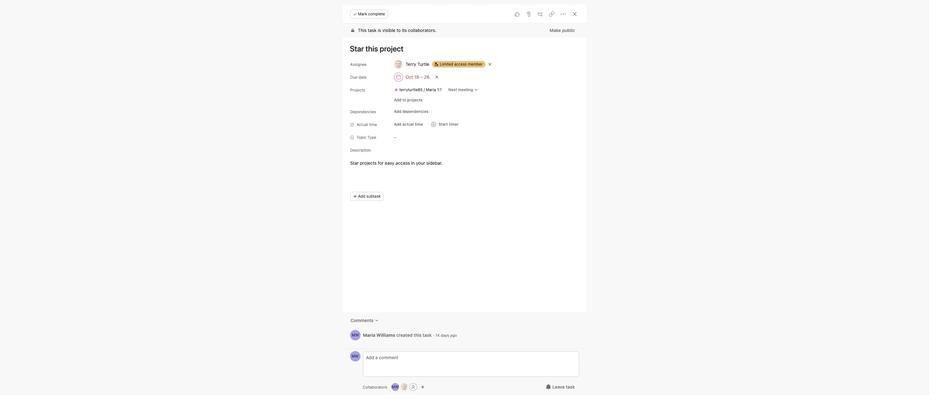 Task type: locate. For each thing, give the bounding box(es) containing it.
access
[[454, 62, 467, 67], [396, 160, 410, 166]]

projects down terryturtle85 / maria 1:1 link
[[407, 98, 422, 102]]

visible
[[382, 28, 395, 33]]

time right actual at the left of the page
[[415, 122, 423, 127]]

1 vertical spatial projects
[[360, 160, 377, 166]]

add to projects button
[[391, 96, 425, 105]]

complete
[[368, 12, 385, 16]]

maria
[[426, 87, 436, 92], [363, 332, 375, 338]]

add left subtask
[[358, 194, 365, 199]]

add down terryturtle85
[[394, 98, 401, 102]]

projects left for
[[360, 160, 377, 166]]

2 vertical spatial mw button
[[392, 383, 399, 391]]

task
[[368, 28, 377, 33], [423, 332, 432, 338], [566, 384, 575, 390]]

this task is visible to its collaborators.
[[358, 28, 436, 33]]

make
[[550, 28, 561, 33]]

0 horizontal spatial access
[[396, 160, 410, 166]]

0 vertical spatial maria
[[426, 87, 436, 92]]

0 vertical spatial access
[[454, 62, 467, 67]]

comments button
[[346, 315, 383, 326]]

0 vertical spatial mw
[[352, 333, 359, 338]]

clear due date image
[[435, 75, 439, 79]]

mw
[[352, 333, 359, 338], [352, 354, 359, 359], [392, 385, 399, 389]]

main content
[[343, 23, 587, 348]]

collapse task pane image
[[572, 12, 577, 17]]

this
[[358, 28, 367, 33]]

limited
[[440, 62, 453, 67]]

next meeting
[[448, 87, 473, 92]]

next meeting button
[[446, 85, 481, 94]]

mw button
[[350, 330, 360, 340], [350, 351, 360, 362], [392, 383, 399, 391]]

leave task button
[[542, 381, 579, 393]]

access left in
[[396, 160, 410, 166]]

task left "is"
[[368, 28, 377, 33]]

add dependencies button
[[391, 107, 431, 116]]

0 vertical spatial to
[[397, 28, 401, 33]]

time right actual
[[369, 122, 377, 127]]

1 vertical spatial to
[[402, 98, 406, 102]]

maria right "/"
[[426, 87, 436, 92]]

add inside dropdown button
[[394, 122, 401, 127]]

0 horizontal spatial projects
[[360, 160, 377, 166]]

task right leave
[[566, 384, 575, 390]]

to
[[397, 28, 401, 33], [402, 98, 406, 102]]

1 horizontal spatial time
[[415, 122, 423, 127]]

0 vertical spatial projects
[[407, 98, 422, 102]]

access right limited
[[454, 62, 467, 67]]

williams
[[376, 332, 395, 338]]

projects
[[407, 98, 422, 102], [360, 160, 377, 166]]

1 vertical spatial mw button
[[350, 351, 360, 362]]

add subtask
[[358, 194, 381, 199]]

0 horizontal spatial to
[[397, 28, 401, 33]]

add inside "button"
[[358, 194, 365, 199]]

to left its
[[397, 28, 401, 33]]

member
[[468, 62, 483, 67]]

collaborators
[[363, 385, 387, 390]]

task left '·'
[[423, 332, 432, 338]]

actual
[[402, 122, 414, 127]]

add left actual at the left of the page
[[394, 122, 401, 127]]

mark
[[358, 12, 367, 16]]

1 vertical spatial task
[[423, 332, 432, 338]]

leave task
[[553, 384, 575, 390]]

add subtask image
[[538, 12, 543, 17]]

leave
[[553, 384, 565, 390]]

your
[[416, 160, 425, 166]]

1:1
[[437, 87, 442, 92]]

to inside button
[[402, 98, 406, 102]]

0 horizontal spatial task
[[368, 28, 377, 33]]

1 horizontal spatial task
[[423, 332, 432, 338]]

projects
[[350, 88, 365, 92]]

maria williams created this task · 14 days ago
[[363, 332, 457, 338]]

make public button
[[546, 25, 579, 36]]

to down terryturtle85
[[402, 98, 406, 102]]

2 vertical spatial task
[[566, 384, 575, 390]]

remove assignee image
[[488, 62, 492, 66]]

maria down comments popup button
[[363, 332, 375, 338]]

time inside dropdown button
[[415, 122, 423, 127]]

add for add dependencies
[[394, 109, 401, 114]]

tt
[[402, 385, 407, 389]]

in
[[411, 160, 415, 166]]

0 likes. click to like this task image
[[515, 12, 520, 17]]

easy
[[385, 160, 394, 166]]

start timer button
[[428, 120, 461, 129]]

add
[[394, 98, 401, 102], [394, 109, 401, 114], [394, 122, 401, 127], [358, 194, 365, 199]]

timer
[[449, 122, 459, 127]]

add for add to projects
[[394, 98, 401, 102]]

projects inside button
[[407, 98, 422, 102]]

2 horizontal spatial task
[[566, 384, 575, 390]]

0 vertical spatial mw button
[[350, 330, 360, 340]]

0 vertical spatial task
[[368, 28, 377, 33]]

1 horizontal spatial to
[[402, 98, 406, 102]]

task inside button
[[566, 384, 575, 390]]

tt button
[[401, 383, 408, 391]]

1 horizontal spatial access
[[454, 62, 467, 67]]

add down add to projects button
[[394, 109, 401, 114]]

0 horizontal spatial time
[[369, 122, 377, 127]]

its
[[402, 28, 407, 33]]

1 horizontal spatial projects
[[407, 98, 422, 102]]

actual
[[357, 122, 368, 127]]

for
[[378, 160, 384, 166]]

comments
[[351, 318, 373, 323]]

Task Name text field
[[346, 41, 579, 56]]

due date
[[350, 75, 367, 80]]

make public
[[550, 28, 575, 33]]

next
[[448, 87, 457, 92]]

description
[[350, 148, 371, 153]]

public
[[562, 28, 575, 33]]

type
[[367, 135, 376, 140]]

1 vertical spatial maria
[[363, 332, 375, 338]]

more actions for this task image
[[561, 12, 566, 17]]

time
[[415, 122, 423, 127], [369, 122, 377, 127]]

— button
[[391, 133, 430, 142]]



Task type: describe. For each thing, give the bounding box(es) containing it.
actual time
[[357, 122, 377, 127]]

limited access member
[[440, 62, 483, 67]]

1 vertical spatial access
[[396, 160, 410, 166]]

add subtask button
[[350, 192, 384, 201]]

topic type
[[357, 135, 376, 140]]

oct
[[406, 74, 413, 80]]

mw inside 'main content'
[[352, 333, 359, 338]]

add for add actual time
[[394, 122, 401, 127]]

/
[[424, 87, 425, 92]]

terryturtle85 / maria 1:1
[[400, 87, 442, 92]]

–
[[420, 74, 423, 80]]

2 vertical spatial mw
[[392, 385, 399, 389]]

subtask
[[366, 194, 381, 199]]

add actual time button
[[391, 120, 426, 129]]

collaborators.
[[408, 28, 436, 33]]

meeting
[[458, 87, 473, 92]]

·
[[433, 332, 434, 338]]

this
[[414, 332, 422, 338]]

mark complete button
[[350, 10, 388, 19]]

date
[[359, 75, 367, 80]]

26
[[424, 74, 430, 80]]

add dependencies
[[394, 109, 429, 114]]

dependencies
[[350, 109, 376, 114]]

terryturtle85
[[400, 87, 423, 92]]

add to projects
[[394, 98, 422, 102]]

ago
[[450, 333, 457, 338]]

main content containing this task is visible to its collaborators.
[[343, 23, 587, 348]]

0 horizontal spatial maria
[[363, 332, 375, 338]]

maria williams link
[[363, 332, 395, 338]]

—
[[394, 135, 397, 139]]

terry turtle button
[[391, 59, 432, 70]]

star projects for easy access in your sidebar.
[[350, 160, 443, 166]]

19
[[414, 74, 419, 80]]

1 vertical spatial mw
[[352, 354, 359, 359]]

copy task link image
[[549, 12, 554, 17]]

dependencies
[[402, 109, 429, 114]]

turtle
[[417, 61, 429, 67]]

due
[[350, 75, 357, 80]]

is
[[378, 28, 381, 33]]

terryturtle85 / maria 1:1 link
[[392, 87, 444, 93]]

star this project dialog
[[343, 5, 587, 395]]

add for add subtask
[[358, 194, 365, 199]]

start timer
[[439, 122, 459, 127]]

attachments: add a file to this task, star this project image
[[526, 12, 531, 17]]

add actual time
[[394, 122, 423, 127]]

assignee
[[350, 62, 367, 67]]

14
[[435, 333, 440, 338]]

oct 19 – 26
[[406, 74, 430, 80]]

days
[[441, 333, 449, 338]]

task for this
[[368, 28, 377, 33]]

1 horizontal spatial maria
[[426, 87, 436, 92]]

star
[[350, 160, 359, 166]]

terry turtle
[[406, 61, 429, 67]]

terry
[[406, 61, 416, 67]]

created
[[396, 332, 413, 338]]

start
[[439, 122, 448, 127]]

task for leave
[[566, 384, 575, 390]]

add or remove collaborators image
[[421, 385, 425, 389]]

sidebar.
[[426, 160, 443, 166]]

topic
[[357, 135, 366, 140]]

mark complete
[[358, 12, 385, 16]]



Task type: vqa. For each thing, say whether or not it's contained in the screenshot.
"UPLOAD NEW PHOTO"
no



